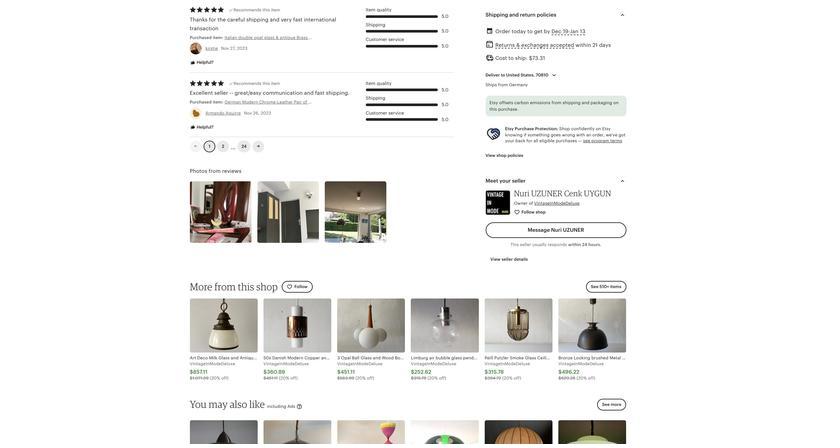 Task type: describe. For each thing, give the bounding box(es) containing it.
purchased for thanks for the careful shipping and very fast international transaction
[[190, 35, 212, 40]]

0 vertical spatial 24
[[242, 144, 247, 149]]

glass inside peill putzler smoke glass ceiling lamp, 1970s germany vintageinmodedeluxe $ 315.78 $ 394.72 (20% off)
[[525, 356, 536, 361]]

pendant inside 50s danish modern copper and glass pendant lamp vintageinmodedeluxe $ 360.89 $ 451.11 (20% off)
[[342, 356, 359, 361]]

message nuri uzuner
[[528, 227, 584, 233]]

1970s,
[[654, 356, 667, 361]]

pendant
[[463, 356, 480, 361]]

see for see 510+ items
[[591, 284, 599, 289]]

recommends this item for great/easy
[[234, 81, 280, 86]]

seller for -
[[214, 90, 228, 96]]

emissions
[[530, 100, 551, 105]]

germany down 'deliver to united states, 70810'
[[509, 82, 528, 87]]

lamp
[[361, 356, 372, 361]]

0 vertical spatial of
[[303, 100, 307, 105]]

off) inside bronze looking brushed metal pendant lamp, 1970s, germany vintageinmodedeluxe $ 496.22 $ 620.28 (20% off)
[[588, 376, 595, 381]]

view seller details
[[491, 257, 528, 262]]

purchased item: german modern chrome-leather pair of stools by mayer
[[190, 100, 341, 105]]

ceiling
[[537, 356, 552, 361]]

peill
[[485, 356, 493, 361]]

shipping inside dropdown button
[[486, 12, 508, 18]]

deliver to united states, 70810 button
[[481, 68, 563, 82]]

and inside the shipping and return policies dropdown button
[[509, 12, 519, 18]]

your inside 'dropdown button'
[[500, 178, 511, 184]]

germany inside limburg air bubble glass pendant lamp - 1970s germany vintageinmodedeluxe $ 252.62 $ 315.78 (20% off)
[[508, 356, 527, 361]]

shipping.
[[326, 90, 350, 96]]

opal
[[254, 35, 263, 40]]

(20% inside limburg air bubble glass pendant lamp - 1970s germany vintageinmodedeluxe $ 252.62 $ 315.78 (20% off)
[[428, 376, 438, 381]]

vintageinmodedeluxe inside nuri uzuner cenk uygun owner of vintageinmodedeluxe
[[534, 201, 580, 206]]

2 horizontal spatial to
[[527, 29, 533, 34]]

lamp
[[482, 356, 492, 361]]

recommends for shipping
[[234, 7, 261, 12]]

see for see more
[[602, 402, 610, 407]]

danish
[[272, 356, 286, 361]]

returns & exchanges accepted button
[[495, 40, 574, 50]]

cost to ship: $ 73.31
[[495, 55, 545, 61]]

glass inside 50s danish modern copper and glass pendant lamp vintageinmodedeluxe $ 360.89 $ 451.11 (20% off)
[[330, 356, 341, 361]]

cocoon ceiling lamp by goldkant leuchten ceiling lamp 50s 60s design lamp vintage bubble hanging lamp lamp brocante image
[[485, 421, 553, 444]]

german
[[225, 100, 241, 105]]

857.11
[[193, 370, 207, 375]]

follow link
[[282, 281, 313, 293]]

you may also like including ads
[[190, 398, 296, 410]]

1970s inside limburg air bubble glass pendant lamp - 1970s germany vintageinmodedeluxe $ 252.62 $ 315.78 (20% off)
[[496, 356, 507, 361]]

496.22
[[562, 370, 580, 375]]

purchased item: italian double opal glass & antique brass sculptural body chandelier - 1950s italy
[[190, 35, 391, 40]]

armando aguirre nov 26, 2023
[[205, 111, 271, 116]]

states,
[[521, 73, 535, 78]]

cenk
[[564, 189, 582, 198]]

1 horizontal spatial &
[[516, 42, 520, 48]]

from for germany
[[498, 82, 508, 87]]

limburg
[[411, 356, 428, 361]]

1 horizontal spatial nov
[[244, 111, 252, 116]]

shop for follow
[[536, 210, 546, 215]]

careful
[[227, 17, 245, 22]]

more from this shop
[[190, 281, 278, 293]]

message nuri uzuner button
[[486, 222, 626, 238]]

packaging
[[591, 100, 612, 105]]

great/easy
[[235, 90, 261, 96]]

brushed
[[591, 356, 609, 361]]

all
[[534, 138, 538, 143]]

lamp, for 315.78
[[553, 356, 566, 361]]

customer service for excellent seller -- great/easy communication and fast shipping.
[[366, 110, 404, 116]]

nuri inside nuri uzuner cenk uygun owner of vintageinmodedeluxe
[[514, 189, 530, 198]]

nuri inside button
[[551, 227, 562, 233]]

germany inside peill putzler smoke glass ceiling lamp, 1970s germany vintageinmodedeluxe $ 315.78 $ 394.72 (20% off)
[[580, 356, 598, 361]]

vintageinmodedeluxe link
[[534, 201, 580, 206]]

on inside shop confidently on etsy knowing if something goes wrong with an order, we've got your back for all eligible purchases —
[[596, 127, 601, 131]]

shipping and return policies
[[486, 12, 556, 18]]

(20% inside vintageinmodedeluxe $ 451.11 $ 563.89 (20% off)
[[356, 376, 366, 381]]

giant pink yellow orange space age midcentury modern ceiling light by jo hammerborg for fog & morup, denmark 1968. image
[[337, 421, 405, 444]]

program
[[592, 138, 609, 143]]

bronze looking brushed metal pendant lamp, 1970s, germany vintageinmodedeluxe $ 496.22 $ 620.28 (20% off)
[[559, 356, 687, 381]]

2 5.0 from the top
[[442, 28, 449, 34]]

nuri uzuner cenk uygun owner of vintageinmodedeluxe
[[514, 189, 611, 206]]

very
[[281, 17, 292, 22]]

details
[[514, 257, 528, 262]]

4 5.0 from the top
[[442, 87, 449, 92]]

620.28
[[561, 376, 575, 381]]

service for thanks for the careful shipping and very fast international transaction
[[388, 37, 404, 42]]

lamp, for 496.22
[[640, 356, 653, 361]]

0 horizontal spatial by
[[322, 100, 328, 105]]

vintageinmodedeluxe inside peill putzler smoke glass ceiling lamp, 1970s germany vintageinmodedeluxe $ 315.78 $ 394.72 (20% off)
[[485, 362, 530, 367]]

fast for international
[[293, 17, 303, 22]]

1 link
[[203, 141, 215, 153]]

1960s ceiling lamp, ufo lamp, pendant lamp space age lamp, mid century lamp, ceiling light, danish design, aluminium and glass image
[[190, 421, 258, 444]]

item for thanks for the careful shipping and very fast international transaction
[[366, 7, 376, 12]]

peill putzler smoke glass ceiling lamp, 1970s germany vintageinmodedeluxe $ 315.78 $ 394.72 (20% off)
[[485, 356, 598, 381]]

3 opal ball glass and wood body atomic ceiling lamp, 1970s, germany image
[[337, 299, 405, 353]]

nuri uzuner cenk uygun image
[[486, 191, 510, 215]]

seller for usually
[[520, 242, 531, 247]]

follow shop
[[522, 210, 546, 215]]

off) inside vintageinmodedeluxe $ 451.11 $ 563.89 (20% off)
[[367, 376, 374, 381]]

copper
[[305, 356, 320, 361]]

vintageinmodedeluxe $ 451.11 $ 563.89 (20% off)
[[337, 362, 383, 381]]

italian double opal glass & antique brass sculptural body chandelier - 1950s italy link
[[225, 35, 391, 41]]

70810
[[536, 73, 548, 78]]

very rare vintage green ufo pendant lamp - space age design from massive 1970's image
[[411, 421, 479, 444]]

and inside etsy offsets carbon emissions from shipping and packaging on this purchase.
[[582, 100, 590, 105]]

hours.
[[588, 242, 601, 247]]

sculptural
[[309, 35, 329, 40]]

item for and
[[271, 7, 280, 12]]

from for this
[[215, 281, 236, 293]]

helpful? for excellent seller -- great/easy communication and fast shipping.
[[196, 125, 214, 130]]

returns
[[495, 42, 515, 48]]

(20% inside peill putzler smoke glass ceiling lamp, 1970s germany vintageinmodedeluxe $ 315.78 $ 394.72 (20% off)
[[502, 376, 513, 381]]

to for united
[[501, 73, 505, 78]]

fast for shipping.
[[315, 90, 325, 96]]

451.11 inside 50s danish modern copper and glass pendant lamp vintageinmodedeluxe $ 360.89 $ 451.11 (20% off)
[[266, 376, 278, 381]]

(20% inside vintageinmodedeluxe $ 857.11 $ 1,071.39 (20% off)
[[210, 376, 220, 381]]

helpful? for thanks for the careful shipping and very fast international transaction
[[196, 60, 214, 65]]

off) inside vintageinmodedeluxe $ 857.11 $ 1,071.39 (20% off)
[[221, 376, 229, 381]]

of inside nuri uzuner cenk uygun owner of vintageinmodedeluxe
[[529, 201, 533, 206]]

putzler
[[494, 356, 509, 361]]

1 horizontal spatial 24
[[582, 242, 587, 247]]

315.78 inside limburg air bubble glass pendant lamp - 1970s germany vintageinmodedeluxe $ 252.62 $ 315.78 (20% off)
[[414, 376, 426, 381]]

kirstie link
[[205, 46, 218, 51]]

you
[[190, 398, 207, 410]]

0 horizontal spatial glass
[[264, 35, 275, 40]]

21
[[593, 42, 598, 48]]

seller inside 'dropdown button'
[[512, 178, 526, 184]]

0 horizontal spatial 2023
[[237, 46, 248, 51]]

limburg air bubble glass pendant lamp - 1970s germany vintageinmodedeluxe $ 252.62 $ 315.78 (20% off)
[[411, 356, 527, 381]]

0 vertical spatial &
[[276, 35, 279, 40]]

order today to get by dec 19-jan 13
[[495, 29, 585, 34]]

italy
[[382, 35, 391, 40]]

etsy for etsy purchase protection:
[[505, 127, 514, 131]]

including
[[267, 404, 286, 409]]

vintageinmodedeluxe inside bronze looking brushed metal pendant lamp, 1970s, germany vintageinmodedeluxe $ 496.22 $ 620.28 (20% off)
[[559, 362, 604, 367]]

2 link
[[217, 141, 229, 153]]

vintageinmodedeluxe $ 857.11 $ 1,071.39 (20% off)
[[190, 362, 235, 381]]

international
[[304, 17, 336, 22]]

within for 21
[[576, 42, 591, 48]]

451.11 inside vintageinmodedeluxe $ 451.11 $ 563.89 (20% off)
[[341, 370, 355, 375]]

see more link
[[595, 399, 626, 415]]

modern inside 50s danish modern copper and glass pendant lamp vintageinmodedeluxe $ 360.89 $ 451.11 (20% off)
[[287, 356, 303, 361]]

item quality for excellent seller -- great/easy communication and fast shipping.
[[366, 81, 392, 86]]

1 5.0 from the top
[[442, 14, 449, 19]]

from inside etsy offsets carbon emissions from shipping and packaging on this purchase.
[[552, 100, 562, 105]]

bronze looking brushed metal pendant lamp, 1970s, germany image
[[559, 299, 626, 353]]

and up stools
[[304, 90, 314, 96]]

protection:
[[535, 127, 558, 131]]

returns & exchanges accepted within 21 days
[[495, 42, 611, 48]]

policies inside dropdown button
[[537, 12, 556, 18]]

items
[[610, 284, 622, 289]]

kirstie nov 27, 2023
[[205, 46, 248, 51]]

and inside thanks for the careful shipping and very fast international transaction
[[270, 17, 279, 22]]

stools
[[308, 100, 321, 105]]

within for 24
[[568, 242, 581, 247]]

315.78 inside peill putzler smoke glass ceiling lamp, 1970s germany vintageinmodedeluxe $ 315.78 $ 394.72 (20% off)
[[488, 370, 504, 375]]

photos
[[190, 169, 207, 174]]

for inside shop confidently on etsy knowing if something goes wrong with an order, we've got your back for all eligible purchases —
[[527, 138, 532, 143]]

see program terms
[[583, 138, 622, 143]]

quality for excellent seller -- great/easy communication and fast shipping.
[[377, 81, 392, 86]]

shipping and return policies button
[[480, 7, 632, 23]]

ship:
[[515, 55, 528, 61]]

item: for for
[[213, 35, 223, 40]]

394.72
[[488, 376, 501, 381]]

off) inside limburg air bubble glass pendant lamp - 1970s germany vintageinmodedeluxe $ 252.62 $ 315.78 (20% off)
[[439, 376, 446, 381]]

recommends this item for shipping
[[234, 7, 280, 12]]

germany inside bronze looking brushed metal pendant lamp, 1970s, germany vintageinmodedeluxe $ 496.22 $ 620.28 (20% off)
[[668, 356, 687, 361]]

bubble
[[436, 356, 450, 361]]

see more
[[602, 402, 622, 407]]

view shop policies button
[[481, 150, 528, 162]]

purchase.
[[498, 107, 519, 112]]

art deco milk glass and antique metal pendant lamp, 1940s, germany image
[[190, 299, 258, 353]]

shipping inside etsy offsets carbon emissions from shipping and packaging on this purchase.
[[563, 100, 581, 105]]

chrome-
[[259, 100, 277, 105]]

helpful? button for excellent seller -- great/easy communication and fast shipping.
[[185, 121, 219, 133]]



Task type: vqa. For each thing, say whether or not it's contained in the screenshot.
the bottom policies
yes



Task type: locate. For each thing, give the bounding box(es) containing it.
see
[[583, 138, 590, 143]]

2
[[222, 144, 224, 149]]

lamp, inside bronze looking brushed metal pendant lamp, 1970s, germany vintageinmodedeluxe $ 496.22 $ 620.28 (20% off)
[[640, 356, 653, 361]]

shipping for international
[[366, 22, 385, 27]]

0 horizontal spatial &
[[276, 35, 279, 40]]

0 vertical spatial follow
[[522, 210, 535, 215]]

to for ship:
[[509, 55, 514, 61]]

helpful? button for thanks for the careful shipping and very fast international transaction
[[185, 57, 219, 69]]

1970s right peill on the right
[[496, 356, 507, 361]]

off) inside peill putzler smoke glass ceiling lamp, 1970s germany vintageinmodedeluxe $ 315.78 $ 394.72 (20% off)
[[514, 376, 521, 381]]

cost
[[495, 55, 507, 61]]

view inside button
[[486, 153, 496, 158]]

and left packaging
[[582, 100, 590, 105]]

see inside button
[[602, 402, 610, 407]]

nuri up owner
[[514, 189, 530, 198]]

1 customer service from the top
[[366, 37, 404, 42]]

from for reviews
[[209, 169, 221, 174]]

item: up kirstie link
[[213, 35, 223, 40]]

1 vertical spatial modern
[[287, 356, 303, 361]]

2 item from the top
[[366, 81, 376, 86]]

uzuner up vintageinmodedeluxe 'link'
[[531, 189, 563, 198]]

2023
[[237, 46, 248, 51], [261, 111, 271, 116]]

with
[[576, 132, 585, 137]]

modern
[[242, 100, 258, 105], [287, 356, 303, 361]]

body
[[331, 35, 341, 40]]

0 horizontal spatial 1970s
[[496, 356, 507, 361]]

1 glass from the left
[[330, 356, 341, 361]]

0 horizontal spatial etsy
[[490, 100, 498, 105]]

off) down smoke
[[514, 376, 521, 381]]

0 vertical spatial nuri
[[514, 189, 530, 198]]

0 horizontal spatial nov
[[221, 46, 229, 51]]

5 5.0 from the top
[[442, 102, 449, 107]]

0 horizontal spatial uzuner
[[531, 189, 563, 198]]

kirstie
[[205, 46, 218, 51]]

seller up german
[[214, 90, 228, 96]]

shop left the follow link
[[256, 281, 278, 293]]

item: up armando
[[213, 100, 223, 105]]

2 lamp, from the left
[[640, 356, 653, 361]]

1 vertical spatial fast
[[315, 90, 325, 96]]

helpful? down armando
[[196, 125, 214, 130]]

0 vertical spatial policies
[[537, 12, 556, 18]]

2 item: from the top
[[213, 100, 223, 105]]

0 vertical spatial service
[[388, 37, 404, 42]]

1 vertical spatial nov
[[244, 111, 252, 116]]

1 vertical spatial customer
[[366, 110, 387, 116]]

seller for details
[[502, 257, 513, 262]]

2 horizontal spatial etsy
[[602, 127, 611, 131]]

1 quality from the top
[[377, 7, 392, 12]]

1 horizontal spatial 451.11
[[341, 370, 355, 375]]

6 (20% from the left
[[577, 376, 587, 381]]

of up follow shop link
[[529, 201, 533, 206]]

pendant left lamp
[[342, 356, 359, 361]]

armando
[[205, 111, 224, 116]]

1970s up 496.22
[[567, 356, 579, 361]]

armando aguirre link
[[205, 111, 241, 116]]

2 recommends this item from the top
[[234, 81, 280, 86]]

315.78 down 252.62
[[414, 376, 426, 381]]

1 item from the top
[[366, 7, 376, 12]]

1 helpful? from the top
[[196, 60, 214, 65]]

united
[[506, 73, 520, 78]]

item: for seller
[[213, 100, 223, 105]]

0 vertical spatial item
[[271, 7, 280, 12]]

0 vertical spatial shop
[[497, 153, 507, 158]]

0 vertical spatial see
[[591, 284, 599, 289]]

glass right opal
[[264, 35, 275, 40]]

0 vertical spatial 2023
[[237, 46, 248, 51]]

service for excellent seller -- great/easy communication and fast shipping.
[[388, 110, 404, 116]]

bronze
[[559, 356, 573, 361]]

and left return
[[509, 12, 519, 18]]

customer service for thanks for the careful shipping and very fast international transaction
[[366, 37, 404, 42]]

off) up ads
[[290, 376, 298, 381]]

0 vertical spatial customer
[[366, 37, 387, 42]]

1 horizontal spatial 2023
[[261, 111, 271, 116]]

today
[[512, 29, 526, 34]]

owner
[[514, 201, 528, 206]]

follow
[[522, 210, 535, 215], [294, 284, 308, 289]]

0 horizontal spatial shop
[[256, 281, 278, 293]]

nuri up this seller usually responds within 24 hours.
[[551, 227, 562, 233]]

2 vertical spatial shop
[[256, 281, 278, 293]]

0 horizontal spatial 315.78
[[414, 376, 426, 381]]

24 left hours.
[[582, 242, 587, 247]]

customer for excellent seller -- great/easy communication and fast shipping.
[[366, 110, 387, 116]]

vintage german erco pendant / hanging lamp image
[[264, 421, 331, 444]]

meet your seller
[[486, 178, 526, 184]]

lamp, left 1970s,
[[640, 356, 653, 361]]

item for communication
[[271, 81, 280, 86]]

something
[[528, 132, 550, 137]]

1 horizontal spatial 1970s
[[567, 356, 579, 361]]

policies
[[537, 12, 556, 18], [508, 153, 523, 158]]

see 510+ items link
[[586, 281, 626, 293]]

(20% down 252.62
[[428, 376, 438, 381]]

shop up message
[[536, 210, 546, 215]]

usually
[[532, 242, 547, 247]]

get
[[534, 29, 543, 34]]

off) right 1,071.39
[[221, 376, 229, 381]]

0 vertical spatial quality
[[377, 7, 392, 12]]

(20% down 496.22
[[577, 376, 587, 381]]

deliver to united states, 70810
[[486, 73, 548, 78]]

uzuner up the responds
[[563, 227, 584, 233]]

view shop policies
[[486, 153, 523, 158]]

1 horizontal spatial by
[[544, 29, 550, 34]]

your right meet
[[500, 178, 511, 184]]

1 vertical spatial shipping
[[366, 22, 385, 27]]

off) down lamp
[[367, 376, 374, 381]]

fast right very
[[293, 17, 303, 22]]

policies up order today to get by dec 19-jan 13 on the top right of the page
[[537, 12, 556, 18]]

more
[[611, 402, 622, 407]]

2023 right 27,
[[237, 46, 248, 51]]

and right copper
[[321, 356, 329, 361]]

1 horizontal spatial 315.78
[[488, 370, 504, 375]]

by left mayer
[[322, 100, 328, 105]]

0 vertical spatial for
[[209, 17, 216, 22]]

0 vertical spatial customer service
[[366, 37, 404, 42]]

1 item: from the top
[[213, 35, 223, 40]]

1 (20% from the left
[[210, 376, 220, 381]]

0 vertical spatial item
[[366, 7, 376, 12]]

vintageinmodedeluxe down danish
[[264, 362, 309, 367]]

(20% inside bronze looking brushed metal pendant lamp, 1970s, germany vintageinmodedeluxe $ 496.22 $ 620.28 (20% off)
[[577, 376, 587, 381]]

modern right danish
[[287, 356, 303, 361]]

1 vertical spatial of
[[529, 201, 533, 206]]

lamp, inside peill putzler smoke glass ceiling lamp, 1970s germany vintageinmodedeluxe $ 315.78 $ 394.72 (20% off)
[[553, 356, 566, 361]]

order,
[[593, 132, 605, 137]]

this inside etsy offsets carbon emissions from shipping and packaging on this purchase.
[[490, 107, 497, 112]]

& right returns at the right top
[[516, 42, 520, 48]]

by
[[544, 29, 550, 34], [322, 100, 328, 105]]

1970s inside peill putzler smoke glass ceiling lamp, 1970s germany vintageinmodedeluxe $ 315.78 $ 394.72 (20% off)
[[567, 356, 579, 361]]

from right ships
[[498, 82, 508, 87]]

1 horizontal spatial lamp,
[[640, 356, 653, 361]]

2 customer from the top
[[366, 110, 387, 116]]

excellent
[[190, 90, 213, 96]]

we've
[[606, 132, 618, 137]]

responds
[[548, 242, 567, 247]]

0 vertical spatial item quality
[[366, 7, 392, 12]]

return
[[520, 12, 536, 18]]

0 vertical spatial to
[[527, 29, 533, 34]]

(20% right 563.89
[[356, 376, 366, 381]]

563.89
[[340, 376, 354, 381]]

0 horizontal spatial shipping
[[246, 17, 269, 22]]

uygun
[[584, 189, 611, 198]]

73.31
[[532, 55, 545, 61]]

thanks for the careful shipping and very fast international transaction
[[190, 17, 336, 31]]

view up meet
[[486, 153, 496, 158]]

1 vertical spatial &
[[516, 42, 520, 48]]

2 recommends from the top
[[234, 81, 261, 86]]

glass up 563.89
[[330, 356, 341, 361]]

5.0
[[442, 14, 449, 19], [442, 28, 449, 34], [442, 43, 449, 49], [442, 87, 449, 92], [442, 102, 449, 107], [442, 117, 449, 122]]

xxl space age pendant lamp, ufo lamp, italian design mid century ceiling light, white plastic lamp, hanging lamp, 70's lighting, retro image
[[559, 421, 626, 444]]

1 vertical spatial item
[[366, 81, 376, 86]]

1 horizontal spatial uzuner
[[563, 227, 584, 233]]

view left 'details'
[[491, 257, 501, 262]]

1 horizontal spatial nuri
[[551, 227, 562, 233]]

1 horizontal spatial of
[[529, 201, 533, 206]]

follow for follow shop
[[522, 210, 535, 215]]

2 item from the top
[[271, 81, 280, 86]]

6 off) from the left
[[588, 376, 595, 381]]

0 horizontal spatial modern
[[242, 100, 258, 105]]

glass inside limburg air bubble glass pendant lamp - 1970s germany vintageinmodedeluxe $ 252.62 $ 315.78 (20% off)
[[451, 356, 462, 361]]

2 1970s from the left
[[567, 356, 579, 361]]

to left "get"
[[527, 29, 533, 34]]

if
[[524, 132, 527, 137]]

- inside limburg air bubble glass pendant lamp - 1970s germany vintageinmodedeluxe $ 252.62 $ 315.78 (20% off)
[[493, 356, 494, 361]]

0 vertical spatial recommends
[[234, 7, 261, 12]]

etsy left offsets
[[490, 100, 498, 105]]

fast inside thanks for the careful shipping and very fast international transaction
[[293, 17, 303, 22]]

1 horizontal spatial follow
[[522, 210, 535, 215]]

2 off) from the left
[[290, 376, 298, 381]]

1 recommends from the top
[[234, 7, 261, 12]]

1 service from the top
[[388, 37, 404, 42]]

recommends this item up thanks for the careful shipping and very fast international transaction
[[234, 7, 280, 12]]

3 5.0 from the top
[[442, 43, 449, 49]]

1 vertical spatial glass
[[451, 356, 462, 361]]

1 purchased from the top
[[190, 35, 212, 40]]

0 horizontal spatial of
[[303, 100, 307, 105]]

3 (20% from the left
[[356, 376, 366, 381]]

view seller details link
[[486, 254, 533, 266]]

by right "get"
[[544, 29, 550, 34]]

recommends for great/easy
[[234, 81, 261, 86]]

jan
[[570, 29, 579, 34]]

to right cost
[[509, 55, 514, 61]]

0 vertical spatial on
[[613, 100, 619, 105]]

1 vertical spatial shop
[[536, 210, 546, 215]]

glass right bubble
[[451, 356, 462, 361]]

customer for thanks for the careful shipping and very fast international transaction
[[366, 37, 387, 42]]

1 vertical spatial item quality
[[366, 81, 392, 86]]

0 vertical spatial nov
[[221, 46, 229, 51]]

deliver
[[486, 73, 500, 78]]

see program terms link
[[583, 138, 622, 143]]

glass right smoke
[[525, 356, 536, 361]]

1 vertical spatial 2023
[[261, 111, 271, 116]]

helpful? down kirstie link
[[196, 60, 214, 65]]

within right the responds
[[568, 242, 581, 247]]

germany left the ceiling
[[508, 356, 527, 361]]

1 horizontal spatial see
[[602, 402, 610, 407]]

view for view seller details
[[491, 257, 501, 262]]

pair
[[294, 100, 302, 105]]

eligible
[[539, 138, 555, 143]]

limburg air bubble glass pendant lamp - 1970s germany image
[[411, 299, 479, 353]]

1 vertical spatial shipping
[[563, 100, 581, 105]]

fast up stools
[[315, 90, 325, 96]]

etsy inside shop confidently on etsy knowing if something goes wrong with an order, we've got your back for all eligible purchases —
[[602, 127, 611, 131]]

1 horizontal spatial modern
[[287, 356, 303, 361]]

&
[[276, 35, 279, 40], [516, 42, 520, 48]]

item up excellent seller -- great/easy communication and fast shipping.
[[271, 81, 280, 86]]

accepted
[[550, 42, 574, 48]]

1 vertical spatial within
[[568, 242, 581, 247]]

shop down knowing
[[497, 153, 507, 158]]

of right the pair
[[303, 100, 307, 105]]

see left 510+
[[591, 284, 599, 289]]

within
[[576, 42, 591, 48], [568, 242, 581, 247]]

uzuner inside button
[[563, 227, 584, 233]]

shipping for shipping.
[[366, 96, 385, 101]]

nov
[[221, 46, 229, 51], [244, 111, 252, 116]]

1
[[208, 144, 210, 149]]

1 off) from the left
[[221, 376, 229, 381]]

2 helpful? button from the top
[[185, 121, 219, 133]]

service
[[388, 37, 404, 42], [388, 110, 404, 116]]

0 vertical spatial 451.11
[[341, 370, 355, 375]]

from right more
[[215, 281, 236, 293]]

2 customer service from the top
[[366, 110, 404, 116]]

an
[[586, 132, 591, 137]]

etsy up we've at the top of page
[[602, 127, 611, 131]]

pendant inside bronze looking brushed metal pendant lamp, 1970s, germany vintageinmodedeluxe $ 496.22 $ 620.28 (20% off)
[[622, 356, 639, 361]]

lamp, right the ceiling
[[553, 356, 566, 361]]

helpful? button
[[185, 57, 219, 69], [185, 121, 219, 133]]

purchased down excellent
[[190, 100, 212, 105]]

vintageinmodedeluxe down air on the right of page
[[411, 362, 456, 367]]

shipping inside thanks for the careful shipping and very fast international transaction
[[246, 17, 269, 22]]

4 off) from the left
[[439, 376, 446, 381]]

looking
[[574, 356, 590, 361]]

off) down bubble
[[439, 376, 446, 381]]

vintageinmodedeluxe inside 50s danish modern copper and glass pendant lamp vintageinmodedeluxe $ 360.89 $ 451.11 (20% off)
[[264, 362, 309, 367]]

germany right 'bronze'
[[580, 356, 598, 361]]

your inside shop confidently on etsy knowing if something goes wrong with an order, we've got your back for all eligible purchases —
[[505, 138, 514, 143]]

shop inside button
[[497, 153, 507, 158]]

0 vertical spatial shipping
[[486, 12, 508, 18]]

1 horizontal spatial on
[[613, 100, 619, 105]]

1 vertical spatial nuri
[[551, 227, 562, 233]]

on inside etsy offsets carbon emissions from shipping and packaging on this purchase.
[[613, 100, 619, 105]]

vintageinmodedeluxe up the 857.11
[[190, 362, 235, 367]]

252.62
[[414, 370, 431, 375]]

1 vertical spatial 315.78
[[414, 376, 426, 381]]

purchased for excellent seller -- great/easy communication and fast shipping.
[[190, 100, 212, 105]]

metal
[[610, 356, 621, 361]]

purchases
[[556, 138, 577, 143]]

modern down 'great/easy'
[[242, 100, 258, 105]]

0 horizontal spatial on
[[596, 127, 601, 131]]

1 vertical spatial recommends
[[234, 81, 261, 86]]

on right packaging
[[613, 100, 619, 105]]

for inside thanks for the careful shipping and very fast international transaction
[[209, 17, 216, 22]]

days
[[599, 42, 611, 48]]

uzuner inside nuri uzuner cenk uygun owner of vintageinmodedeluxe
[[531, 189, 563, 198]]

1 lamp, from the left
[[553, 356, 566, 361]]

nov left 27,
[[221, 46, 229, 51]]

transaction
[[190, 26, 219, 31]]

1 vertical spatial service
[[388, 110, 404, 116]]

communication
[[263, 90, 303, 96]]

helpful? button down armando
[[185, 121, 219, 133]]

see left more
[[602, 402, 610, 407]]

2 quality from the top
[[377, 81, 392, 86]]

0 vertical spatial uzuner
[[531, 189, 563, 198]]

vintageinmodedeluxe down lamp
[[337, 362, 383, 367]]

0 vertical spatial view
[[486, 153, 496, 158]]

0 horizontal spatial see
[[591, 284, 599, 289]]

0 vertical spatial glass
[[264, 35, 275, 40]]

2 purchased from the top
[[190, 100, 212, 105]]

see
[[591, 284, 599, 289], [602, 402, 610, 407]]

4 (20% from the left
[[428, 376, 438, 381]]

1 vertical spatial item:
[[213, 100, 223, 105]]

peill putzler smoke glass ceiling lamp, 1970s germany image
[[485, 299, 553, 353]]

0 horizontal spatial 451.11
[[266, 376, 278, 381]]

etsy up knowing
[[505, 127, 514, 131]]

27,
[[230, 46, 236, 51]]

from right emissions
[[552, 100, 562, 105]]

seller up owner
[[512, 178, 526, 184]]

2 helpful? from the top
[[196, 125, 214, 130]]

your
[[505, 138, 514, 143], [500, 178, 511, 184]]

1 vertical spatial to
[[509, 55, 514, 61]]

to left united
[[501, 73, 505, 78]]

5 off) from the left
[[514, 376, 521, 381]]

1 recommends this item from the top
[[234, 7, 280, 12]]

etsy inside etsy offsets carbon emissions from shipping and packaging on this purchase.
[[490, 100, 498, 105]]

item for excellent seller -- great/easy communication and fast shipping.
[[366, 81, 376, 86]]

(20% down 360.89 on the bottom left of the page
[[279, 376, 289, 381]]

1 helpful? button from the top
[[185, 57, 219, 69]]

off) inside 50s danish modern copper and glass pendant lamp vintageinmodedeluxe $ 360.89 $ 451.11 (20% off)
[[290, 376, 298, 381]]

1 horizontal spatial glass
[[525, 356, 536, 361]]

1 vertical spatial view
[[491, 257, 501, 262]]

message
[[528, 227, 550, 233]]

within left 21
[[576, 42, 591, 48]]

0 vertical spatial by
[[544, 29, 550, 34]]

for left 'the'
[[209, 17, 216, 22]]

1 item quality from the top
[[366, 7, 392, 12]]

1 horizontal spatial to
[[509, 55, 514, 61]]

recommends this item up 'great/easy'
[[234, 81, 280, 86]]

(20% right 394.72
[[502, 376, 513, 381]]

off) down brushed
[[588, 376, 595, 381]]

on up order,
[[596, 127, 601, 131]]

1 item from the top
[[271, 7, 280, 12]]

item up thanks for the careful shipping and very fast international transaction
[[271, 7, 280, 12]]

1 vertical spatial 451.11
[[266, 376, 278, 381]]

purchased
[[190, 35, 212, 40], [190, 100, 212, 105]]

0 vertical spatial within
[[576, 42, 591, 48]]

1 vertical spatial helpful?
[[196, 125, 214, 130]]

5 (20% from the left
[[502, 376, 513, 381]]

purchased down transaction
[[190, 35, 212, 40]]

pendant right metal
[[622, 356, 639, 361]]

item quality for thanks for the careful shipping and very fast international transaction
[[366, 7, 392, 12]]

2 item quality from the top
[[366, 81, 392, 86]]

from right the photos
[[209, 169, 221, 174]]

2 pendant from the left
[[622, 356, 639, 361]]

2 glass from the left
[[525, 356, 536, 361]]

1 1970s from the left
[[496, 356, 507, 361]]

recommends up 'great/easy'
[[234, 81, 261, 86]]

policies inside button
[[508, 153, 523, 158]]

2023 right 26,
[[261, 111, 271, 116]]

0 horizontal spatial policies
[[508, 153, 523, 158]]

0 horizontal spatial for
[[209, 17, 216, 22]]

see more button
[[597, 399, 626, 411]]

may
[[209, 398, 228, 410]]

50s danish modern copper and glass pendant lamp image
[[264, 299, 331, 353]]

shop for view
[[497, 153, 507, 158]]

6 5.0 from the top
[[442, 117, 449, 122]]

leather
[[277, 100, 293, 105]]

quality for thanks for the careful shipping and very fast international transaction
[[377, 7, 392, 12]]

0 horizontal spatial lamp,
[[553, 356, 566, 361]]

1 customer from the top
[[366, 37, 387, 42]]

13
[[580, 29, 585, 34]]

(20% inside 50s danish modern copper and glass pendant lamp vintageinmodedeluxe $ 360.89 $ 451.11 (20% off)
[[279, 376, 289, 381]]

antique
[[280, 35, 296, 40]]

315.78 up 394.72
[[488, 370, 504, 375]]

follow for follow
[[294, 284, 308, 289]]

excellent seller -- great/easy communication and fast shipping.
[[190, 90, 350, 96]]

2 service from the top
[[388, 110, 404, 116]]

and left very
[[270, 17, 279, 22]]

also
[[230, 398, 247, 410]]

3 off) from the left
[[367, 376, 374, 381]]

0 vertical spatial item:
[[213, 35, 223, 40]]

lamp,
[[553, 356, 566, 361], [640, 356, 653, 361]]

pendant
[[342, 356, 359, 361], [622, 356, 639, 361]]

2 (20% from the left
[[279, 376, 289, 381]]

and inside 50s danish modern copper and glass pendant lamp vintageinmodedeluxe $ 360.89 $ 451.11 (20% off)
[[321, 356, 329, 361]]

1 vertical spatial follow
[[294, 284, 308, 289]]

your down knowing
[[505, 138, 514, 143]]

451.11 up 563.89
[[341, 370, 355, 375]]

1 horizontal spatial fast
[[315, 90, 325, 96]]

air
[[429, 356, 435, 361]]

recommends up careful
[[234, 7, 261, 12]]

0 horizontal spatial 24
[[242, 144, 247, 149]]

0 vertical spatial purchased
[[190, 35, 212, 40]]

vintageinmodedeluxe inside limburg air bubble glass pendant lamp - 1970s germany vintageinmodedeluxe $ 252.62 $ 315.78 (20% off)
[[411, 362, 456, 367]]

451.11 down 360.89 on the bottom left of the page
[[266, 376, 278, 381]]

shop confidently on etsy knowing if something goes wrong with an order, we've got your back for all eligible purchases —
[[505, 127, 626, 143]]

1 vertical spatial helpful? button
[[185, 121, 219, 133]]

1 horizontal spatial for
[[527, 138, 532, 143]]

knowing
[[505, 132, 523, 137]]

seller left 'details'
[[502, 257, 513, 262]]

view for view shop policies
[[486, 153, 496, 158]]

0 vertical spatial 315.78
[[488, 370, 504, 375]]

1,071.39
[[193, 376, 209, 381]]

1 pendant from the left
[[342, 356, 359, 361]]

vintageinmodedeluxe down 'looking'
[[559, 362, 604, 367]]

glass
[[330, 356, 341, 361], [525, 356, 536, 361]]

1 horizontal spatial pendant
[[622, 356, 639, 361]]

etsy for etsy offsets carbon emissions from shipping and packaging on this purchase.
[[490, 100, 498, 105]]

ships from germany
[[486, 82, 528, 87]]

to inside dropdown button
[[501, 73, 505, 78]]

nov left 26,
[[244, 111, 252, 116]]

0 horizontal spatial follow
[[294, 284, 308, 289]]

0 horizontal spatial pendant
[[342, 356, 359, 361]]

1 horizontal spatial shipping
[[563, 100, 581, 105]]

helpful? button down kirstie link
[[185, 57, 219, 69]]

1 vertical spatial item
[[271, 81, 280, 86]]

vintageinmodedeluxe down cenk
[[534, 201, 580, 206]]

0 vertical spatial shipping
[[246, 17, 269, 22]]

seller right this
[[520, 242, 531, 247]]



